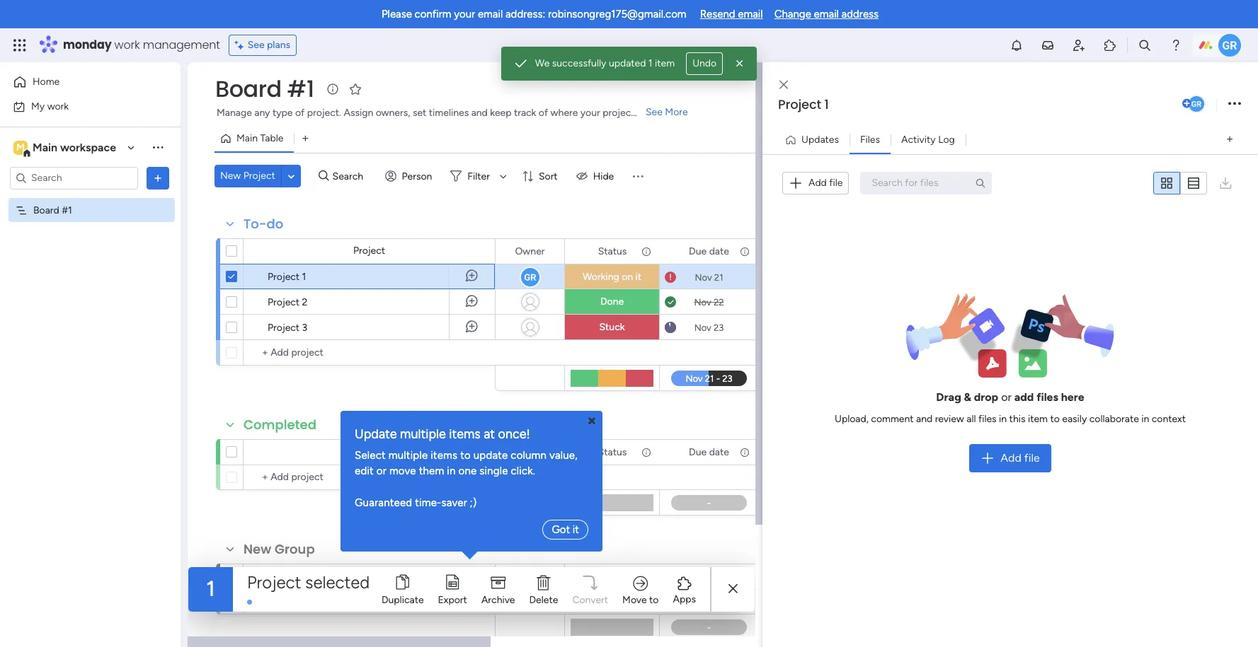 Task type: vqa. For each thing, say whether or not it's contained in the screenshot.
MINUTES for 5
no



Task type: describe. For each thing, give the bounding box(es) containing it.
column information image for do
[[739, 246, 750, 257]]

timelines
[[429, 107, 469, 119]]

due date for completed
[[689, 446, 729, 458]]

see more
[[646, 106, 688, 118]]

saver
[[441, 497, 467, 510]]

change email address link
[[774, 8, 879, 21]]

due for completed
[[689, 446, 707, 458]]

home
[[33, 76, 60, 88]]

Search field
[[329, 166, 371, 186]]

email for change email address
[[814, 8, 839, 21]]

1 of from the left
[[295, 107, 305, 119]]

to-do
[[244, 215, 283, 233]]

nov 21
[[695, 272, 723, 283]]

search everything image
[[1138, 38, 1152, 52]]

1 vertical spatial item
[[1028, 414, 1048, 426]]

them
[[419, 465, 444, 478]]

address:
[[505, 8, 545, 21]]

column information image for due date
[[739, 447, 750, 458]]

to-
[[244, 215, 267, 233]]

options image
[[151, 171, 165, 185]]

2 owner field from the top
[[511, 445, 548, 461]]

board inside board #1 list box
[[33, 204, 59, 216]]

status for completed
[[598, 446, 627, 458]]

resend email
[[700, 8, 763, 21]]

1 horizontal spatial your
[[580, 107, 600, 119]]

23
[[714, 322, 724, 333]]

main table
[[236, 132, 283, 144]]

greg robinson image
[[1218, 34, 1241, 57]]

&
[[964, 391, 971, 404]]

new for new group
[[244, 541, 271, 559]]

nov for nov 21
[[695, 272, 712, 283]]

got it link
[[543, 520, 588, 540]]

table
[[260, 132, 283, 144]]

stuck
[[599, 321, 625, 333]]

project.
[[307, 107, 341, 119]]

0 vertical spatial to
[[1050, 414, 1060, 426]]

comment
[[871, 414, 914, 426]]

nov 23
[[694, 322, 724, 333]]

more
[[665, 106, 688, 118]]

gallery layout group
[[1153, 172, 1207, 195]]

once!
[[498, 427, 530, 442]]

person
[[402, 170, 432, 182]]

2 of from the left
[[539, 107, 548, 119]]

nov for nov 23
[[694, 322, 711, 333]]

value,
[[549, 449, 578, 462]]

1 due from the top
[[689, 245, 707, 257]]

please confirm your email address: robinsongreg175@gmail.com
[[382, 8, 686, 21]]

files for add
[[1037, 391, 1058, 404]]

activity
[[901, 133, 936, 145]]

undo
[[693, 57, 717, 69]]

new project button
[[215, 165, 281, 188]]

1 owner field from the top
[[511, 244, 548, 259]]

activity log
[[901, 133, 955, 145]]

greg robinson image
[[1187, 95, 1206, 113]]

activity log button
[[891, 128, 966, 151]]

options image
[[1228, 95, 1241, 114]]

person button
[[379, 165, 441, 188]]

sort
[[539, 170, 558, 182]]

column information image for group
[[641, 572, 652, 583]]

1 email from the left
[[478, 8, 503, 21]]

2 + add project text field from the top
[[251, 469, 399, 486]]

v2 done deadline image
[[665, 296, 676, 309]]

add view image
[[303, 133, 308, 144]]

project selected
[[247, 572, 370, 593]]

move
[[389, 465, 416, 478]]

project inside 'project 1' field
[[778, 96, 821, 113]]

0 vertical spatial board #1
[[215, 73, 314, 105]]

on
[[622, 271, 633, 283]]

items for to
[[431, 449, 458, 462]]

here
[[1061, 391, 1084, 404]]

;)
[[470, 497, 477, 510]]

one
[[458, 465, 477, 478]]

1 inside 'project 1' field
[[824, 96, 829, 113]]

selected
[[305, 572, 370, 593]]

files
[[860, 133, 880, 145]]

got
[[552, 524, 570, 536]]

my
[[31, 100, 45, 112]]

review
[[935, 414, 964, 426]]

notifications image
[[1010, 38, 1024, 52]]

3
[[302, 322, 307, 334]]

update
[[473, 449, 508, 462]]

new project
[[220, 170, 275, 182]]

add for top add file button
[[808, 177, 827, 189]]

manage any type of project. assign owners, set timelines and keep track of where your project stands.
[[217, 107, 669, 119]]

0 vertical spatial add file button
[[782, 172, 849, 195]]

this
[[1009, 414, 1025, 426]]

invite members image
[[1072, 38, 1086, 52]]

apps image
[[1103, 38, 1117, 52]]

where
[[551, 107, 578, 119]]

1 horizontal spatial in
[[999, 414, 1007, 426]]

1 due date field from the top
[[685, 244, 733, 259]]

updated
[[609, 57, 646, 69]]

edit
[[355, 465, 374, 478]]

completed
[[244, 416, 317, 434]]

v2 search image
[[318, 168, 329, 184]]

easily
[[1062, 414, 1087, 426]]

updates button
[[779, 128, 850, 151]]

apps
[[673, 594, 696, 606]]

to inside "select multiple items to update column value, edit or move them in one single click."
[[460, 449, 471, 462]]

2 owner from the top
[[515, 446, 545, 458]]

owners,
[[376, 107, 410, 119]]

export
[[438, 594, 467, 606]]

monday
[[63, 37, 112, 53]]

new group
[[244, 541, 315, 559]]

sort button
[[516, 165, 566, 188]]

files button
[[850, 128, 891, 151]]

1 vertical spatial it
[[573, 524, 579, 536]]

see for see more
[[646, 106, 663, 118]]

date for new group
[[709, 571, 729, 583]]

inbox image
[[1041, 38, 1055, 52]]

work for my
[[47, 100, 69, 112]]

email for resend email
[[738, 8, 763, 21]]

22
[[714, 297, 724, 308]]

menu image
[[631, 169, 645, 183]]

3 owner from the top
[[515, 571, 545, 583]]

duplicate
[[382, 594, 424, 606]]

New Group field
[[240, 541, 318, 559]]

confirm
[[415, 8, 451, 21]]

1 owner from the top
[[515, 245, 545, 257]]

2
[[302, 297, 308, 309]]

board #1 list box
[[0, 195, 181, 413]]

see plans button
[[228, 35, 297, 56]]

set
[[413, 107, 426, 119]]

see more link
[[644, 105, 689, 120]]

work for monday
[[114, 37, 140, 53]]

Search in workspace field
[[30, 170, 118, 186]]

angle down image
[[288, 171, 295, 182]]

select
[[355, 449, 386, 462]]

my work button
[[8, 95, 152, 118]]

To-do field
[[240, 215, 287, 234]]

manage
[[217, 107, 252, 119]]

workspace selection element
[[13, 139, 118, 158]]

upload,
[[835, 414, 869, 426]]

0 horizontal spatial project 1
[[268, 271, 306, 283]]



Task type: locate. For each thing, give the bounding box(es) containing it.
1 vertical spatial add file button
[[969, 445, 1051, 473]]

it
[[635, 271, 641, 283], [573, 524, 579, 536]]

of right type
[[295, 107, 305, 119]]

or left add
[[1001, 391, 1012, 404]]

1 horizontal spatial it
[[635, 271, 641, 283]]

help image
[[1169, 38, 1183, 52]]

3 due date field from the top
[[685, 570, 733, 585]]

2 vertical spatial date
[[709, 571, 729, 583]]

0 horizontal spatial of
[[295, 107, 305, 119]]

in left one
[[447, 465, 456, 478]]

to
[[1050, 414, 1060, 426], [460, 449, 471, 462], [649, 594, 659, 606]]

1 vertical spatial status
[[598, 446, 627, 458]]

project 1
[[778, 96, 829, 113], [268, 271, 306, 283]]

add to favorites image
[[348, 82, 362, 96]]

0 vertical spatial work
[[114, 37, 140, 53]]

3 email from the left
[[814, 8, 839, 21]]

to right move
[[649, 594, 659, 606]]

multiple
[[400, 427, 446, 442], [389, 449, 428, 462]]

1 status from the top
[[598, 245, 627, 257]]

due
[[689, 245, 707, 257], [689, 446, 707, 458], [689, 571, 707, 583]]

add file button down updates button
[[782, 172, 849, 195]]

new down main table button
[[220, 170, 241, 182]]

drop
[[974, 391, 998, 404]]

board #1 down search in workspace field
[[33, 204, 72, 216]]

0 horizontal spatial #1
[[62, 204, 72, 216]]

item right updated
[[655, 57, 675, 69]]

of right track
[[539, 107, 548, 119]]

items left at
[[449, 427, 481, 442]]

file
[[829, 177, 843, 189], [1024, 452, 1040, 465]]

0 vertical spatial board
[[215, 73, 282, 105]]

hide button
[[570, 165, 622, 188]]

collaborate
[[1089, 414, 1139, 426]]

filter button
[[445, 165, 512, 188]]

in inside "select multiple items to update column value, edit or move them in one single click."
[[447, 465, 456, 478]]

search image
[[975, 178, 986, 189]]

email right resend
[[738, 8, 763, 21]]

working on it
[[583, 271, 641, 283]]

0 horizontal spatial it
[[573, 524, 579, 536]]

0 horizontal spatial email
[[478, 8, 503, 21]]

home button
[[8, 71, 152, 93]]

+ add project text field down select
[[251, 469, 399, 486]]

1 vertical spatial owner
[[515, 446, 545, 458]]

1 horizontal spatial email
[[738, 8, 763, 21]]

status up convert
[[598, 571, 627, 583]]

0 horizontal spatial item
[[655, 57, 675, 69]]

or
[[1001, 391, 1012, 404], [377, 465, 387, 478]]

board down search in workspace field
[[33, 204, 59, 216]]

0 vertical spatial new
[[220, 170, 241, 182]]

2 email from the left
[[738, 8, 763, 21]]

2 status from the top
[[598, 446, 627, 458]]

due date for new group
[[689, 571, 729, 583]]

stands.
[[637, 107, 669, 119]]

nov for nov 22
[[694, 297, 711, 308]]

project 1 up project 2
[[268, 271, 306, 283]]

Completed field
[[240, 416, 320, 435]]

type
[[273, 107, 293, 119]]

item right this
[[1028, 414, 1048, 426]]

0 vertical spatial file
[[829, 177, 843, 189]]

0 vertical spatial items
[[449, 427, 481, 442]]

add
[[1014, 391, 1034, 404]]

move
[[622, 594, 647, 606]]

project 3
[[268, 322, 307, 334]]

+ Add project text field
[[251, 345, 399, 362], [251, 469, 399, 486]]

delete
[[529, 594, 558, 606]]

status field right value, on the bottom left of page
[[594, 445, 630, 461]]

items inside "select multiple items to update column value, edit or move them in one single click."
[[431, 449, 458, 462]]

status up working on it
[[598, 245, 627, 257]]

file down updates
[[829, 177, 843, 189]]

0 vertical spatial owner field
[[511, 244, 548, 259]]

1 vertical spatial status field
[[594, 445, 630, 461]]

0 vertical spatial status
[[598, 245, 627, 257]]

status
[[598, 245, 627, 257], [598, 446, 627, 458], [598, 571, 627, 583]]

undo button
[[686, 52, 723, 75]]

in left context
[[1141, 414, 1149, 426]]

status right value, on the bottom left of page
[[598, 446, 627, 458]]

Owner field
[[511, 244, 548, 259], [511, 445, 548, 461], [511, 570, 548, 585]]

status for to-do
[[598, 245, 627, 257]]

1 horizontal spatial work
[[114, 37, 140, 53]]

Status field
[[594, 244, 630, 259], [594, 445, 630, 461], [594, 570, 630, 585]]

and left keep
[[471, 107, 488, 119]]

2 vertical spatial owner field
[[511, 570, 548, 585]]

new inside 'field'
[[244, 541, 271, 559]]

alert
[[501, 47, 757, 81]]

status field up working on it
[[594, 244, 630, 259]]

+ add project text field down 3
[[251, 345, 399, 362]]

main right workspace icon
[[33, 141, 57, 154]]

select multiple items to update column value, edit or move them in one single click.
[[355, 449, 578, 478]]

Due date field
[[685, 244, 733, 259], [685, 445, 733, 461], [685, 570, 733, 585]]

0 horizontal spatial see
[[248, 39, 265, 51]]

work inside button
[[47, 100, 69, 112]]

1 column information image from the left
[[641, 447, 652, 458]]

or inside "select multiple items to update column value, edit or move them in one single click."
[[377, 465, 387, 478]]

updates
[[801, 133, 839, 145]]

done
[[600, 296, 624, 308]]

it right on
[[635, 271, 641, 283]]

project 2
[[268, 297, 308, 309]]

0 horizontal spatial and
[[471, 107, 488, 119]]

item inside alert
[[655, 57, 675, 69]]

column information image for status
[[641, 447, 652, 458]]

0 vertical spatial item
[[655, 57, 675, 69]]

0 vertical spatial it
[[635, 271, 641, 283]]

0 horizontal spatial or
[[377, 465, 387, 478]]

1 date from the top
[[709, 245, 729, 257]]

main inside workspace selection element
[[33, 141, 57, 154]]

files for all
[[978, 414, 997, 426]]

add down upload, comment and review all files in this item to easily collaborate in context
[[1001, 452, 1021, 465]]

see for see plans
[[248, 39, 265, 51]]

add file
[[808, 177, 843, 189], [1001, 452, 1040, 465]]

alert containing we successfully updated 1 item
[[501, 47, 757, 81]]

file down this
[[1024, 452, 1040, 465]]

2 vertical spatial due date
[[689, 571, 729, 583]]

2 vertical spatial nov
[[694, 322, 711, 333]]

add down updates button
[[808, 177, 827, 189]]

multiple up move
[[389, 449, 428, 462]]

add file down this
[[1001, 452, 1040, 465]]

1 horizontal spatial board
[[215, 73, 282, 105]]

1 + add project text field from the top
[[251, 345, 399, 362]]

monday work management
[[63, 37, 220, 53]]

item
[[655, 57, 675, 69], [1028, 414, 1048, 426]]

add view image
[[1227, 135, 1233, 145]]

in left this
[[999, 414, 1007, 426]]

Board #1 field
[[212, 73, 318, 105]]

workspace options image
[[151, 140, 165, 155]]

workspace
[[60, 141, 116, 154]]

1 vertical spatial add
[[1001, 452, 1021, 465]]

0 vertical spatial due date
[[689, 245, 729, 257]]

0 vertical spatial due date field
[[685, 244, 733, 259]]

1 horizontal spatial and
[[916, 414, 933, 426]]

we successfully updated 1 item
[[535, 57, 675, 69]]

status field for to-do
[[594, 244, 630, 259]]

3 status field from the top
[[594, 570, 630, 585]]

0 vertical spatial due
[[689, 245, 707, 257]]

1 vertical spatial owner field
[[511, 445, 548, 461]]

2 vertical spatial status
[[598, 571, 627, 583]]

your right confirm
[[454, 8, 475, 21]]

1 vertical spatial due date field
[[685, 445, 733, 461]]

your right where
[[580, 107, 600, 119]]

show board description image
[[324, 82, 341, 96]]

1 vertical spatial nov
[[694, 297, 711, 308]]

1 horizontal spatial files
[[1037, 391, 1058, 404]]

plans
[[267, 39, 290, 51]]

due date field for completed
[[685, 445, 733, 461]]

email left "address:" on the top left of page
[[478, 8, 503, 21]]

1 vertical spatial see
[[646, 106, 663, 118]]

0 vertical spatial add file
[[808, 177, 843, 189]]

guaranteed time-saver ;)
[[355, 497, 477, 510]]

0 vertical spatial see
[[248, 39, 265, 51]]

#1 inside list box
[[62, 204, 72, 216]]

0 horizontal spatial column information image
[[641, 447, 652, 458]]

2 due date field from the top
[[685, 445, 733, 461]]

nov left 21
[[695, 272, 712, 283]]

resend
[[700, 8, 735, 21]]

see plans
[[248, 39, 290, 51]]

2 due from the top
[[689, 446, 707, 458]]

1 vertical spatial due
[[689, 446, 707, 458]]

2 horizontal spatial to
[[1050, 414, 1060, 426]]

main left table
[[236, 132, 258, 144]]

at
[[484, 427, 495, 442]]

convert
[[572, 594, 608, 606]]

change
[[774, 8, 811, 21]]

21
[[714, 272, 723, 283]]

0 horizontal spatial file
[[829, 177, 843, 189]]

0 horizontal spatial main
[[33, 141, 57, 154]]

got it
[[552, 524, 579, 536]]

1 vertical spatial project 1
[[268, 271, 306, 283]]

context
[[1152, 414, 1186, 426]]

0 horizontal spatial work
[[47, 100, 69, 112]]

see
[[248, 39, 265, 51], [646, 106, 663, 118]]

work right the monday
[[114, 37, 140, 53]]

dapulse addbtn image
[[1182, 99, 1191, 108]]

nov left 23
[[694, 322, 711, 333]]

status field up convert
[[594, 570, 630, 585]]

3 due from the top
[[689, 571, 707, 583]]

1 vertical spatial multiple
[[389, 449, 428, 462]]

due for new group
[[689, 571, 707, 583]]

project
[[603, 107, 635, 119]]

due date field for new group
[[685, 570, 733, 585]]

0 vertical spatial add
[[808, 177, 827, 189]]

new inside button
[[220, 170, 241, 182]]

multiple inside "select multiple items to update column value, edit or move them in one single click."
[[389, 449, 428, 462]]

all
[[967, 414, 976, 426]]

multiple for update
[[400, 427, 446, 442]]

and
[[471, 107, 488, 119], [916, 414, 933, 426]]

main workspace
[[33, 141, 116, 154]]

see inside see plans 'button'
[[248, 39, 265, 51]]

1 vertical spatial your
[[580, 107, 600, 119]]

m
[[16, 141, 25, 153]]

status field for completed
[[594, 445, 630, 461]]

main inside main table button
[[236, 132, 258, 144]]

files right add
[[1037, 391, 1058, 404]]

add file button
[[782, 172, 849, 195], [969, 445, 1051, 473]]

0 vertical spatial #1
[[287, 73, 314, 105]]

see left 'plans'
[[248, 39, 265, 51]]

project 1 down close image
[[778, 96, 829, 113]]

2 date from the top
[[709, 446, 729, 458]]

column information image
[[641, 447, 652, 458], [739, 447, 750, 458]]

v2 overdue deadline image
[[665, 271, 676, 284]]

files right all
[[978, 414, 997, 426]]

select product image
[[13, 38, 27, 52]]

1 vertical spatial and
[[916, 414, 933, 426]]

1 vertical spatial #1
[[62, 204, 72, 216]]

2 horizontal spatial in
[[1141, 414, 1149, 426]]

add for the bottom add file button
[[1001, 452, 1021, 465]]

1 horizontal spatial board #1
[[215, 73, 314, 105]]

2 horizontal spatial email
[[814, 8, 839, 21]]

option
[[0, 198, 181, 200]]

2 column information image from the left
[[739, 447, 750, 458]]

new left group
[[244, 541, 271, 559]]

nov left 22
[[694, 297, 711, 308]]

1 horizontal spatial see
[[646, 106, 663, 118]]

board #1 inside list box
[[33, 204, 72, 216]]

see left more on the right top of page
[[646, 106, 663, 118]]

0 horizontal spatial add
[[808, 177, 827, 189]]

0 horizontal spatial to
[[460, 449, 471, 462]]

project inside "new project" button
[[243, 170, 275, 182]]

1 horizontal spatial add file
[[1001, 452, 1040, 465]]

workspace image
[[13, 140, 28, 155]]

date for completed
[[709, 446, 729, 458]]

0 vertical spatial owner
[[515, 245, 545, 257]]

1 horizontal spatial #1
[[287, 73, 314, 105]]

3 due date from the top
[[689, 571, 729, 583]]

items up them
[[431, 449, 458, 462]]

add file down updates
[[808, 177, 843, 189]]

1 vertical spatial work
[[47, 100, 69, 112]]

single
[[479, 465, 508, 478]]

robinsongreg175@gmail.com
[[548, 8, 686, 21]]

items for at
[[449, 427, 481, 442]]

2 due date from the top
[[689, 446, 729, 458]]

1 horizontal spatial add file button
[[969, 445, 1051, 473]]

filter
[[468, 170, 490, 182]]

nov 22
[[694, 297, 724, 308]]

0 vertical spatial status field
[[594, 244, 630, 259]]

3 date from the top
[[709, 571, 729, 583]]

1 vertical spatial board
[[33, 204, 59, 216]]

1 inside alert
[[648, 57, 653, 69]]

management
[[143, 37, 220, 53]]

1 due date from the top
[[689, 245, 729, 257]]

2 status field from the top
[[594, 445, 630, 461]]

email right change
[[814, 8, 839, 21]]

2 vertical spatial owner
[[515, 571, 545, 583]]

None search field
[[860, 172, 992, 195]]

board #1 up any
[[215, 73, 314, 105]]

2 vertical spatial due date field
[[685, 570, 733, 585]]

close image
[[779, 80, 788, 90]]

my work
[[31, 100, 69, 112]]

close image
[[733, 57, 747, 71]]

0 horizontal spatial board
[[33, 204, 59, 216]]

2 vertical spatial due
[[689, 571, 707, 583]]

1 horizontal spatial project 1
[[778, 96, 829, 113]]

1 vertical spatial to
[[460, 449, 471, 462]]

and left review
[[916, 414, 933, 426]]

0 horizontal spatial in
[[447, 465, 456, 478]]

1 horizontal spatial to
[[649, 594, 659, 606]]

main for main workspace
[[33, 141, 57, 154]]

move to
[[622, 594, 659, 606]]

board
[[215, 73, 282, 105], [33, 204, 59, 216]]

column information image
[[641, 246, 652, 257], [739, 246, 750, 257], [641, 572, 652, 583]]

1 vertical spatial board #1
[[33, 204, 72, 216]]

0 horizontal spatial add file
[[808, 177, 843, 189]]

add
[[808, 177, 827, 189], [1001, 452, 1021, 465]]

1 vertical spatial due date
[[689, 446, 729, 458]]

it right got
[[573, 524, 579, 536]]

project 1 inside field
[[778, 96, 829, 113]]

new
[[220, 170, 241, 182], [244, 541, 271, 559]]

3 status from the top
[[598, 571, 627, 583]]

1 vertical spatial date
[[709, 446, 729, 458]]

address
[[841, 8, 879, 21]]

work right my
[[47, 100, 69, 112]]

Project 1 field
[[775, 96, 1179, 114]]

0 horizontal spatial board #1
[[33, 204, 72, 216]]

2 vertical spatial to
[[649, 594, 659, 606]]

1 horizontal spatial or
[[1001, 391, 1012, 404]]

#1 up type
[[287, 73, 314, 105]]

to left easily
[[1050, 414, 1060, 426]]

#1 down search in workspace field
[[62, 204, 72, 216]]

arrow down image
[[495, 168, 512, 185]]

add file button down upload, comment and review all files in this item to easily collaborate in context
[[969, 445, 1051, 473]]

0 horizontal spatial your
[[454, 8, 475, 21]]

main table button
[[215, 127, 294, 150]]

1 vertical spatial files
[[978, 414, 997, 426]]

email
[[478, 8, 503, 21], [738, 8, 763, 21], [814, 8, 839, 21]]

0 vertical spatial multiple
[[400, 427, 446, 442]]

hide
[[593, 170, 614, 182]]

3 owner field from the top
[[511, 570, 548, 585]]

1 horizontal spatial of
[[539, 107, 548, 119]]

2 vertical spatial status field
[[594, 570, 630, 585]]

working
[[583, 271, 619, 283]]

or right edit
[[377, 465, 387, 478]]

1 status field from the top
[[594, 244, 630, 259]]

work
[[114, 37, 140, 53], [47, 100, 69, 112]]

board up any
[[215, 73, 282, 105]]

update multiple items at once!
[[355, 427, 530, 442]]

0 vertical spatial or
[[1001, 391, 1012, 404]]

click.
[[511, 465, 535, 478]]

new for new project
[[220, 170, 241, 182]]

multiple for select
[[389, 449, 428, 462]]

0 vertical spatial date
[[709, 245, 729, 257]]

1 vertical spatial file
[[1024, 452, 1040, 465]]

0 vertical spatial project 1
[[778, 96, 829, 113]]

#1
[[287, 73, 314, 105], [62, 204, 72, 216]]

update
[[355, 427, 397, 442]]

we
[[535, 57, 550, 69]]

do
[[267, 215, 283, 233]]

main for main table
[[236, 132, 258, 144]]

multiple up them
[[400, 427, 446, 442]]

any
[[254, 107, 270, 119]]

1 horizontal spatial main
[[236, 132, 258, 144]]

0 vertical spatial files
[[1037, 391, 1058, 404]]

to up one
[[460, 449, 471, 462]]

1 horizontal spatial new
[[244, 541, 271, 559]]



